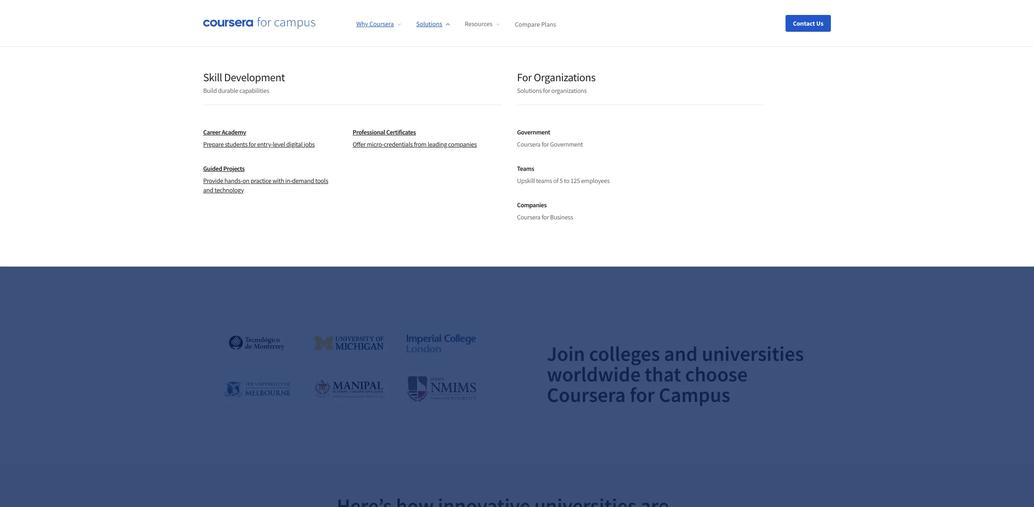 Task type: vqa. For each thing, say whether or not it's contained in the screenshot.


Task type: describe. For each thing, give the bounding box(es) containing it.
on inside give students hands-on projects to practice skills and stand out to employers.
[[766, 87, 774, 97]]

grow
[[608, 200, 623, 209]]

icon website image
[[547, 30, 573, 54]]

growth
[[610, 222, 633, 232]]

employees
[[581, 177, 610, 185]]

career
[[203, 128, 221, 136]]

world-
[[547, 67, 574, 79]]

0 vertical spatial solutions
[[416, 20, 442, 28]]

development
[[224, 70, 285, 85]]

professional
[[429, 98, 477, 110]]

guided
[[203, 164, 222, 173]]

from for relevant
[[291, 112, 310, 124]]

why coursera
[[357, 20, 394, 28]]

tools
[[315, 177, 328, 185]]

professional certificates offer micro-credentials from leading companies
[[353, 128, 477, 149]]

5
[[560, 177, 563, 185]]

faculty
[[355, 57, 421, 85]]

industry for and
[[369, 112, 402, 124]]

compare plans
[[515, 20, 556, 28]]

for inside government coursera for government
[[542, 140, 549, 149]]

organizations
[[552, 86, 587, 95]]

world-class content image
[[547, 145, 579, 171]]

relevant
[[293, 98, 325, 110]]

courses
[[260, 112, 290, 124]]

and inside professional certificates help your students grow job confidence, apply learning, and hone critical skills in high-growth fields.
[[633, 211, 645, 220]]

hands- inside guided projects provide hands-on practice with in-demand tools and technology
[[224, 177, 243, 185]]

content inside deliver practical, job-relevant learning experiences with professional content and courses from university and industry experts
[[211, 112, 241, 124]]

entry-
[[257, 140, 273, 149]]

students inside career academy prepare students for entry-level digital jobs
[[225, 140, 248, 149]]

125
[[571, 177, 580, 185]]

projects
[[223, 164, 245, 173]]

hundreds
[[589, 94, 619, 103]]

with for professional
[[410, 98, 427, 110]]

certificates for professional certificates help your students grow job confidence, apply learning, and hone critical skills in high-growth fields.
[[599, 184, 644, 196]]

teams upskill teams of 5 to 125 employees
[[517, 164, 610, 185]]

for inside companies coursera for business
[[542, 213, 549, 221]]

expand
[[211, 35, 282, 63]]

upskill
[[517, 177, 535, 185]]

and inside expand your curriculum and empower your faculty
[[444, 35, 481, 63]]

teams
[[536, 177, 552, 185]]

colleges
[[589, 341, 660, 367]]

help
[[547, 200, 562, 209]]

university
[[312, 112, 350, 124]]

that
[[645, 361, 681, 387]]

students inside give students hands-on projects to practice skills and stand out to employers.
[[716, 87, 743, 97]]

expand your curriculum and empower your faculty
[[211, 35, 481, 85]]

build
[[203, 86, 217, 95]]

give
[[700, 87, 714, 97]]

worldwide
[[547, 361, 641, 387]]

contact us
[[793, 19, 824, 27]]

technology
[[215, 186, 244, 194]]

on inside guided projects provide hands-on practice with in-demand tools and technology
[[243, 177, 249, 185]]

employers.
[[700, 110, 735, 119]]

and inside give students hands-on projects to practice skills and stand out to employers.
[[744, 98, 756, 108]]

organizations
[[534, 70, 596, 85]]

stand
[[758, 98, 775, 108]]

skill
[[203, 70, 222, 85]]

digital
[[286, 140, 303, 149]]

wide
[[617, 82, 632, 92]]

and inside world-class content connect students to a wide range of content  from hundreds of industry leaders and universities.
[[571, 105, 583, 114]]

leaders
[[547, 105, 570, 114]]

in
[[587, 222, 593, 232]]

teams
[[517, 164, 534, 173]]

from inside professional certificates offer micro-credentials from leading companies
[[414, 140, 427, 149]]

capabilities
[[239, 86, 269, 95]]

deliver practical, job-relevant learning experiences with professional content and courses from university and industry experts
[[211, 98, 477, 124]]

solutions inside for organizations solutions for organizations
[[517, 86, 542, 95]]

join colleges and universities worldwide that choose coursera for campus
[[547, 341, 804, 408]]

solutions link
[[416, 20, 450, 28]]

learning,
[[604, 211, 631, 220]]

1 vertical spatial government
[[550, 140, 583, 149]]

learning
[[327, 98, 359, 110]]

for inside the 'join colleges and universities worldwide that choose coursera for campus'
[[630, 382, 655, 408]]

imperial college london image
[[407, 334, 476, 353]]

practical,
[[240, 98, 276, 110]]

join
[[547, 341, 585, 367]]

content
[[597, 67, 629, 79]]

of inside "teams upskill teams of 5 to 125 employees"
[[554, 177, 559, 185]]

universities
[[702, 341, 804, 367]]

your inside professional certificates help your students grow job confidence, apply learning, and hone critical skills in high-growth fields.
[[563, 200, 577, 209]]

academy
[[222, 128, 246, 136]]

companies coursera for business
[[517, 201, 573, 221]]

durable
[[218, 86, 238, 95]]

hone
[[646, 211, 662, 220]]

to right out
[[788, 98, 795, 108]]

to for teams
[[564, 177, 570, 185]]

curriculum
[[334, 35, 440, 63]]



Task type: locate. For each thing, give the bounding box(es) containing it.
job
[[625, 200, 635, 209]]

1 horizontal spatial of
[[621, 94, 627, 103]]

hands- up technology
[[224, 177, 243, 185]]

1 horizontal spatial industry
[[628, 94, 654, 103]]

range
[[633, 82, 651, 92]]

professional inside professional certificates help your students grow job confidence, apply learning, and hone critical skills in high-growth fields.
[[547, 184, 597, 196]]

students inside world-class content connect students to a wide range of content  from hundreds of industry leaders and universities.
[[575, 82, 602, 92]]

companies
[[517, 201, 547, 209]]

resources
[[465, 20, 493, 28]]

to for content
[[603, 82, 610, 92]]

students right give
[[716, 87, 743, 97]]

from left leading at top
[[414, 140, 427, 149]]

and
[[444, 35, 481, 63], [744, 98, 756, 108], [571, 105, 583, 114], [243, 112, 258, 124], [352, 112, 367, 124], [203, 186, 213, 194], [633, 211, 645, 220], [664, 341, 698, 367]]

with
[[410, 98, 427, 110], [273, 177, 284, 185]]

0 horizontal spatial on
[[243, 177, 249, 185]]

contact us button
[[786, 15, 831, 32]]

skills up the employers.
[[727, 98, 743, 108]]

a
[[611, 82, 615, 92]]

industry inside world-class content connect students to a wide range of content  from hundreds of industry leaders and universities.
[[628, 94, 654, 103]]

and left stand
[[744, 98, 756, 108]]

coursera for companies coursera for business
[[517, 213, 541, 221]]

for up "teams upskill teams of 5 to 125 employees"
[[542, 140, 549, 149]]

of left 5
[[554, 177, 559, 185]]

content
[[547, 94, 571, 103], [211, 112, 241, 124]]

high-
[[594, 222, 610, 232]]

1 horizontal spatial content
[[547, 94, 571, 103]]

certificates up credentials
[[386, 128, 416, 136]]

certificates inside professional certificates offer micro-credentials from leading companies
[[386, 128, 416, 136]]

of down wide
[[621, 94, 627, 103]]

level
[[273, 140, 285, 149]]

guided projects icon image
[[700, 30, 730, 58]]

give students hands-on projects to practice skills and stand out to employers.
[[700, 87, 809, 119]]

0 horizontal spatial professional
[[353, 128, 385, 136]]

industry for of
[[628, 94, 654, 103]]

skills
[[727, 98, 743, 108], [570, 222, 585, 232]]

in-
[[285, 177, 292, 185]]

0 horizontal spatial from
[[291, 112, 310, 124]]

manipal university image
[[315, 379, 384, 399]]

hands- inside give students hands-on projects to practice skills and stand out to employers.
[[744, 87, 766, 97]]

from for connect
[[573, 94, 588, 103]]

solutions
[[416, 20, 442, 28], [517, 86, 542, 95]]

on
[[766, 87, 774, 97], [243, 177, 249, 185]]

credentials
[[384, 140, 413, 149]]

industry down "experiences"
[[369, 112, 402, 124]]

skills inside give students hands-on projects to practice skills and stand out to employers.
[[727, 98, 743, 108]]

tecnológico de monterrey image
[[222, 336, 292, 351]]

1 horizontal spatial solutions
[[517, 86, 542, 95]]

with up experts
[[410, 98, 427, 110]]

for down colleges
[[630, 382, 655, 408]]

of right range
[[652, 82, 658, 92]]

and up campus
[[664, 341, 698, 367]]

university of michigan image
[[315, 337, 384, 350]]

0 vertical spatial with
[[410, 98, 427, 110]]

coursera for why coursera
[[370, 20, 394, 28]]

critical
[[547, 222, 568, 232]]

your
[[286, 35, 330, 63], [306, 57, 350, 85], [563, 200, 577, 209]]

practice up the employers.
[[700, 98, 725, 108]]

coursera down join
[[547, 382, 626, 408]]

1 horizontal spatial professional
[[547, 184, 597, 196]]

compare plans link
[[515, 20, 556, 28]]

1 vertical spatial on
[[243, 177, 249, 185]]

why coursera link
[[357, 20, 402, 28]]

government up "teams upskill teams of 5 to 125 employees"
[[550, 140, 583, 149]]

nmims image
[[407, 376, 476, 402]]

from down connect
[[573, 94, 588, 103]]

1 horizontal spatial on
[[766, 87, 774, 97]]

1 horizontal spatial practice
[[700, 98, 725, 108]]

to left a
[[603, 82, 610, 92]]

industry inside deliver practical, job-relevant learning experiences with professional content and courses from university and industry experts
[[369, 112, 402, 124]]

1 horizontal spatial with
[[410, 98, 427, 110]]

class
[[574, 67, 595, 79]]

0 vertical spatial of
[[652, 82, 658, 92]]

experiences
[[361, 98, 408, 110]]

0 vertical spatial certificates
[[386, 128, 416, 136]]

content inside world-class content connect students to a wide range of content  from hundreds of industry leaders and universities.
[[547, 94, 571, 103]]

for
[[543, 86, 550, 95], [249, 140, 256, 149], [542, 140, 549, 149], [542, 213, 549, 221], [630, 382, 655, 408]]

0 horizontal spatial content
[[211, 112, 241, 124]]

0 vertical spatial practice
[[700, 98, 725, 108]]

campus
[[659, 382, 731, 408]]

coursera inside government coursera for government
[[517, 140, 541, 149]]

guided projects provide hands-on practice with in-demand tools and technology
[[203, 164, 328, 194]]

leading
[[428, 140, 447, 149]]

plans
[[541, 20, 556, 28]]

to inside "teams upskill teams of 5 to 125 employees"
[[564, 177, 570, 185]]

experts
[[403, 112, 432, 124]]

students
[[575, 82, 602, 92], [716, 87, 743, 97], [225, 140, 248, 149], [579, 200, 606, 209]]

offer
[[353, 140, 366, 149]]

the university of melbourne image
[[223, 370, 291, 408]]

out
[[776, 98, 787, 108]]

0 vertical spatial industry
[[628, 94, 654, 103]]

0 vertical spatial hands-
[[744, 87, 766, 97]]

for up the critical
[[542, 213, 549, 221]]

coursera up teams
[[517, 140, 541, 149]]

0 vertical spatial on
[[766, 87, 774, 97]]

for organizations solutions for organizations
[[517, 70, 596, 95]]

0 horizontal spatial hands-
[[224, 177, 243, 185]]

0 horizontal spatial certificates
[[386, 128, 416, 136]]

0 vertical spatial skills
[[727, 98, 743, 108]]

industry down range
[[628, 94, 654, 103]]

demand
[[292, 177, 314, 185]]

certificates inside professional certificates help your students grow job confidence, apply learning, and hone critical skills in high-growth fields.
[[599, 184, 644, 196]]

on down projects
[[243, 177, 249, 185]]

government down leaders
[[517, 128, 550, 136]]

to for hands-
[[802, 87, 809, 97]]

1 vertical spatial solutions
[[517, 86, 542, 95]]

coursera down companies
[[517, 213, 541, 221]]

2 horizontal spatial from
[[573, 94, 588, 103]]

0 vertical spatial government
[[517, 128, 550, 136]]

for up leaders
[[543, 86, 550, 95]]

to right projects
[[802, 87, 809, 97]]

skills inside professional certificates help your students grow job confidence, apply learning, and hone critical skills in high-growth fields.
[[570, 222, 585, 232]]

provide
[[203, 177, 223, 185]]

and right leaders
[[571, 105, 583, 114]]

with left in-
[[273, 177, 284, 185]]

resources link
[[465, 20, 500, 28]]

micro-
[[367, 140, 384, 149]]

practice left in-
[[251, 177, 271, 185]]

1 horizontal spatial certificates
[[599, 184, 644, 196]]

content up leaders
[[547, 94, 571, 103]]

practice
[[700, 98, 725, 108], [251, 177, 271, 185]]

0 vertical spatial content
[[547, 94, 571, 103]]

empower
[[211, 57, 302, 85]]

deliver
[[211, 98, 238, 110]]

to
[[603, 82, 610, 92], [802, 87, 809, 97], [788, 98, 795, 108], [564, 177, 570, 185]]

coursera inside companies coursera for business
[[517, 213, 541, 221]]

compare
[[515, 20, 540, 28]]

job-
[[278, 98, 293, 110]]

1 vertical spatial of
[[621, 94, 627, 103]]

companies
[[448, 140, 477, 149]]

to inside world-class content connect students to a wide range of content  from hundreds of industry leaders and universities.
[[603, 82, 610, 92]]

and up fields.
[[633, 211, 645, 220]]

from inside world-class content connect students to a wide range of content  from hundreds of industry leaders and universities.
[[573, 94, 588, 103]]

for inside for organizations solutions for organizations
[[543, 86, 550, 95]]

1 vertical spatial skills
[[570, 222, 585, 232]]

from down relevant
[[291, 112, 310, 124]]

for
[[517, 70, 532, 85]]

0 vertical spatial from
[[573, 94, 588, 103]]

career academy prepare students for entry-level digital jobs
[[203, 128, 315, 149]]

government coursera for government
[[517, 128, 583, 149]]

us
[[817, 19, 824, 27]]

practice inside guided projects provide hands-on practice with in-demand tools and technology
[[251, 177, 271, 185]]

and down provide
[[203, 186, 213, 194]]

2 vertical spatial of
[[554, 177, 559, 185]]

1 vertical spatial practice
[[251, 177, 271, 185]]

projects
[[775, 87, 801, 97]]

2 vertical spatial from
[[414, 140, 427, 149]]

hands-
[[744, 87, 766, 97], [224, 177, 243, 185]]

jobs
[[304, 140, 315, 149]]

to right 5
[[564, 177, 570, 185]]

coursera for government coursera for government
[[517, 140, 541, 149]]

hands- up stand
[[744, 87, 766, 97]]

for left entry-
[[249, 140, 256, 149]]

with for in-
[[273, 177, 284, 185]]

and inside the 'join colleges and universities worldwide that choose coursera for campus'
[[664, 341, 698, 367]]

professional up micro-
[[353, 128, 385, 136]]

confidence,
[[547, 211, 583, 220]]

1 vertical spatial from
[[291, 112, 310, 124]]

coursera for campus image
[[203, 17, 315, 30]]

0 horizontal spatial industry
[[369, 112, 402, 124]]

choose
[[685, 361, 748, 387]]

0 horizontal spatial solutions
[[416, 20, 442, 28]]

and down practical,
[[243, 112, 258, 124]]

professional inside professional certificates offer micro-credentials from leading companies
[[353, 128, 385, 136]]

professional for professional certificates offer micro-credentials from leading companies
[[353, 128, 385, 136]]

professional certificates help your students grow job confidence, apply learning, and hone critical skills in high-growth fields.
[[547, 184, 662, 232]]

1 vertical spatial with
[[273, 177, 284, 185]]

1 vertical spatial content
[[211, 112, 241, 124]]

practice inside give students hands-on projects to practice skills and stand out to employers.
[[700, 98, 725, 108]]

students up apply
[[579, 200, 606, 209]]

certificates up grow
[[599, 184, 644, 196]]

government
[[517, 128, 550, 136], [550, 140, 583, 149]]

business
[[550, 213, 573, 221]]

certificates
[[386, 128, 416, 136], [599, 184, 644, 196]]

professional up "help"
[[547, 184, 597, 196]]

connect
[[547, 82, 573, 92]]

on up stand
[[766, 87, 774, 97]]

content down deliver
[[211, 112, 241, 124]]

1 vertical spatial professional
[[547, 184, 597, 196]]

0 horizontal spatial of
[[554, 177, 559, 185]]

students down class
[[575, 82, 602, 92]]

0 horizontal spatial skills
[[570, 222, 585, 232]]

1 vertical spatial hands-
[[224, 177, 243, 185]]

contact
[[793, 19, 815, 27]]

0 horizontal spatial practice
[[251, 177, 271, 185]]

0 vertical spatial professional
[[353, 128, 385, 136]]

and down learning
[[352, 112, 367, 124]]

1 vertical spatial industry
[[369, 112, 402, 124]]

certificates for professional certificates offer micro-credentials from leading companies
[[386, 128, 416, 136]]

students inside professional certificates help your students grow job confidence, apply learning, and hone critical skills in high-growth fields.
[[579, 200, 606, 209]]

coursera inside the 'join colleges and universities worldwide that choose coursera for campus'
[[547, 382, 626, 408]]

0 horizontal spatial with
[[273, 177, 284, 185]]

and down resources
[[444, 35, 481, 63]]

prepare
[[203, 140, 224, 149]]

professional for professional certificates help your students grow job confidence, apply learning, and hone critical skills in high-growth fields.
[[547, 184, 597, 196]]

students down academy
[[225, 140, 248, 149]]

from inside deliver practical, job-relevant learning experiences with professional content and courses from university and industry experts
[[291, 112, 310, 124]]

universities.
[[585, 105, 623, 114]]

1 horizontal spatial from
[[414, 140, 427, 149]]

coursera right why
[[370, 20, 394, 28]]

with inside deliver practical, job-relevant learning experiences with professional content and courses from university and industry experts
[[410, 98, 427, 110]]

apply
[[585, 211, 602, 220]]

2 horizontal spatial of
[[652, 82, 658, 92]]

1 horizontal spatial hands-
[[744, 87, 766, 97]]

and inside guided projects provide hands-on practice with in-demand tools and technology
[[203, 186, 213, 194]]

skill development build durable capabilities
[[203, 70, 285, 95]]

skills left the in
[[570, 222, 585, 232]]

for inside career academy prepare students for entry-level digital jobs
[[249, 140, 256, 149]]

1 horizontal spatial skills
[[727, 98, 743, 108]]

with inside guided projects provide hands-on practice with in-demand tools and technology
[[273, 177, 284, 185]]

1 vertical spatial certificates
[[599, 184, 644, 196]]

why
[[357, 20, 368, 28]]

fields.
[[634, 222, 653, 232]]



